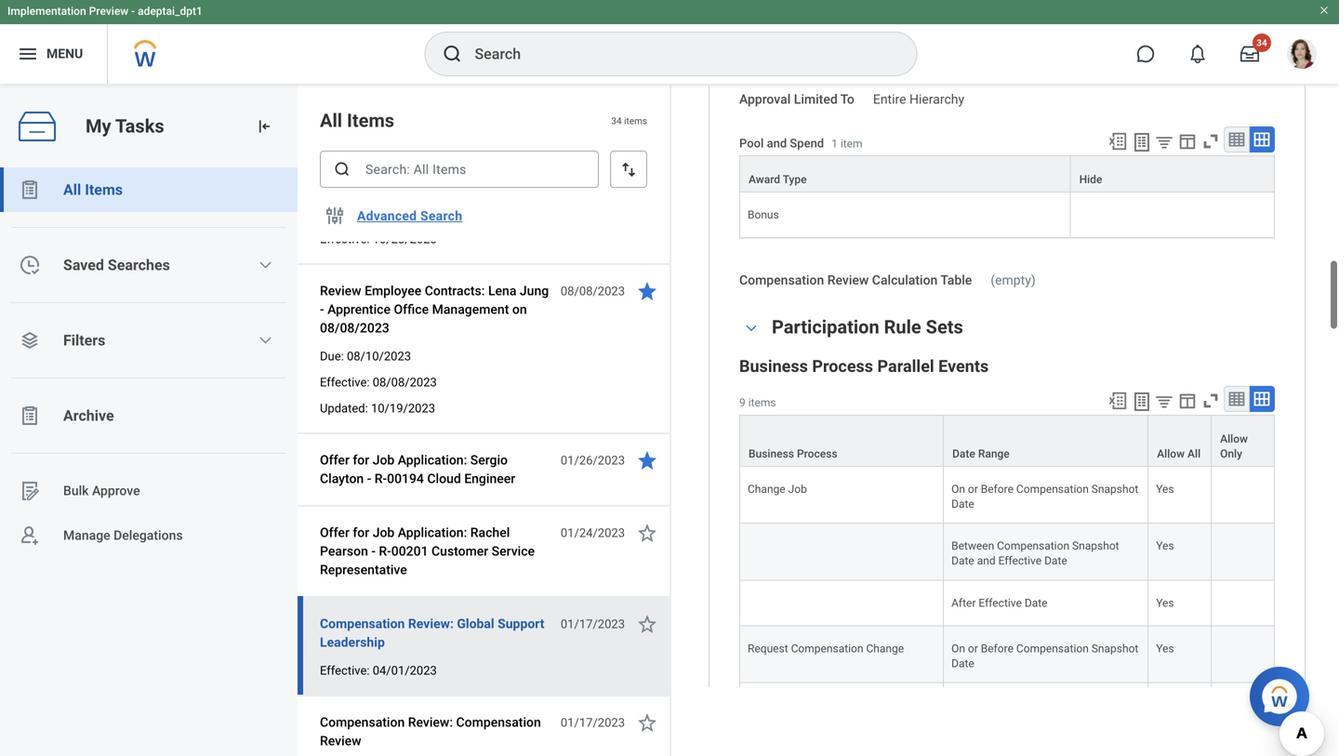 Task type: vqa. For each thing, say whether or not it's contained in the screenshot.
2nd job
yes



Task type: locate. For each thing, give the bounding box(es) containing it.
2 vertical spatial effective
[[999, 653, 1042, 666]]

clayton
[[320, 471, 364, 486]]

5 row from the top
[[739, 565, 1275, 622]]

1 vertical spatial job
[[373, 525, 395, 540]]

1 vertical spatial 01/17/2023
[[561, 716, 625, 730]]

for up pearson
[[353, 525, 369, 540]]

0 horizontal spatial all items
[[63, 181, 123, 199]]

0 vertical spatial application:
[[398, 452, 467, 468]]

08/10/2023
[[347, 349, 411, 363]]

0 vertical spatial 01/17/2023
[[561, 617, 625, 631]]

0 vertical spatial offer
[[320, 452, 350, 468]]

search
[[420, 208, 462, 223]]

all up saved
[[63, 181, 81, 199]]

3 effective: from the top
[[320, 664, 370, 678]]

1 or from the top
[[968, 421, 978, 434]]

1 application: from the top
[[398, 452, 467, 468]]

2 vertical spatial 08/08/2023
[[373, 375, 437, 389]]

job up "00194"
[[373, 452, 395, 468]]

allow only
[[1220, 371, 1248, 399]]

yes for row containing after effective date
[[1156, 535, 1174, 548]]

0 vertical spatial items
[[347, 110, 394, 132]]

compensation
[[739, 211, 824, 227], [1016, 421, 1089, 434], [997, 478, 1070, 491], [791, 581, 864, 594], [1016, 581, 1089, 594], [320, 616, 405, 631], [997, 638, 1070, 651], [320, 715, 405, 730], [456, 715, 541, 730]]

fullscreen image
[[1201, 70, 1221, 90]]

1 vertical spatial and
[[977, 493, 996, 506]]

clock check image
[[19, 254, 41, 276]]

‎- for pearson
[[371, 544, 376, 559]]

1 horizontal spatial -
[[320, 302, 324, 317]]

00194
[[387, 471, 424, 486]]

my tasks element
[[0, 86, 298, 756]]

review down effective: 04/01/2023
[[320, 733, 361, 749]]

1 horizontal spatial 34
[[1257, 37, 1267, 48]]

application: up 00201
[[398, 525, 467, 540]]

allow
[[1220, 371, 1248, 384], [1157, 386, 1185, 399]]

star image for compensation review: compensation review
[[636, 711, 658, 734]]

before for on or before compensation snapshot date row
[[981, 421, 1014, 434]]

on or before compensation snapshot date inside row
[[952, 421, 1141, 449]]

application: up cloud
[[398, 452, 467, 468]]

1 vertical spatial before
[[981, 581, 1014, 594]]

1 01/17/2023 from the top
[[561, 617, 625, 631]]

job up 00201
[[373, 525, 395, 540]]

2 horizontal spatial all
[[1188, 386, 1201, 399]]

2 job from the top
[[373, 525, 395, 540]]

7 row from the top
[[739, 679, 1275, 724]]

advanced
[[357, 208, 417, 223]]

r- right the 'clayton' at the left bottom
[[375, 471, 387, 486]]

1 vertical spatial effective:
[[320, 375, 370, 389]]

2 row from the top
[[739, 353, 1275, 405]]

1 vertical spatial -
[[320, 302, 324, 317]]

6 row from the top
[[739, 622, 1275, 679]]

effective for third row from the top
[[999, 493, 1042, 506]]

allow all
[[1157, 386, 1201, 399]]

34 inside item list element
[[611, 115, 622, 126]]

04/01/2023
[[373, 664, 437, 678]]

0 vertical spatial before
[[981, 421, 1014, 434]]

r- up representative
[[379, 544, 391, 559]]

2 for from the top
[[353, 525, 369, 540]]

contracts:
[[425, 283, 485, 299]]

1 offer from the top
[[320, 452, 350, 468]]

2 01/17/2023 from the top
[[561, 716, 625, 730]]

application: inside offer for job application: rachel pearson ‎- r-00201 customer service representative
[[398, 525, 467, 540]]

star image
[[636, 449, 658, 472], [636, 613, 658, 635]]

1 vertical spatial star image
[[636, 613, 658, 635]]

4 row from the top
[[739, 519, 1275, 565]]

items up sort image
[[624, 115, 647, 126]]

offer up pearson
[[320, 525, 350, 540]]

0 vertical spatial between compensation snapshot date and effective date
[[952, 478, 1122, 506]]

1 review: from the top
[[408, 616, 454, 631]]

review: inside compensation review: compensation review
[[408, 715, 453, 730]]

between compensation snapshot date and effective date
[[952, 478, 1122, 506], [952, 638, 1122, 666]]

clipboard image up clock check image
[[19, 179, 41, 201]]

34 up sort image
[[611, 115, 622, 126]]

1 vertical spatial offer
[[320, 525, 350, 540]]

2 before from the top
[[981, 581, 1014, 594]]

1 horizontal spatial all items
[[320, 110, 394, 132]]

0 vertical spatial on
[[952, 421, 965, 434]]

1 vertical spatial between
[[952, 638, 994, 651]]

0 horizontal spatial items
[[85, 181, 123, 199]]

compensation review calculation table
[[739, 211, 972, 227]]

2 vertical spatial review
[[320, 733, 361, 749]]

review employee contracts: lena jung - apprentice office management on 08/08/2023 button
[[320, 280, 551, 339]]

filters button
[[0, 318, 298, 363]]

1 vertical spatial all items
[[63, 181, 123, 199]]

manage delegations
[[63, 528, 183, 543]]

bulk approve link
[[0, 469, 298, 513]]

1 between from the top
[[952, 478, 994, 491]]

1 vertical spatial review
[[320, 283, 361, 299]]

0 vertical spatial ‎-
[[367, 471, 371, 486]]

review: down 04/01/2023
[[408, 715, 453, 730]]

calculation
[[872, 211, 938, 227]]

items right 9
[[748, 335, 776, 348]]

1 vertical spatial all
[[63, 181, 81, 199]]

1 horizontal spatial items
[[347, 110, 394, 132]]

2 between compensation snapshot date and effective date from the top
[[952, 638, 1122, 666]]

0 vertical spatial between
[[952, 478, 994, 491]]

0 vertical spatial star image
[[636, 280, 658, 302]]

application:
[[398, 452, 467, 468], [398, 525, 467, 540]]

all up search image in the top left of the page
[[320, 110, 342, 132]]

0 horizontal spatial chevron down image
[[258, 333, 273, 348]]

0 vertical spatial effective
[[999, 493, 1042, 506]]

34 items
[[611, 115, 647, 126]]

cell
[[1071, 131, 1275, 177], [739, 405, 944, 462], [1149, 405, 1212, 462], [739, 462, 944, 519], [1212, 462, 1275, 519], [739, 519, 944, 565], [1212, 519, 1275, 565], [739, 622, 944, 679], [1212, 622, 1275, 679], [739, 679, 944, 724], [944, 679, 1149, 724], [1149, 679, 1212, 724], [1212, 679, 1275, 724]]

menu banner
[[0, 0, 1339, 84]]

clipboard image left archive
[[19, 405, 41, 427]]

star image
[[636, 280, 658, 302], [636, 522, 658, 544], [636, 711, 658, 734]]

for up the 'clayton' at the left bottom
[[353, 452, 369, 468]]

2 effective: from the top
[[320, 375, 370, 389]]

0 horizontal spatial allow
[[1157, 386, 1185, 399]]

bonus
[[748, 147, 779, 160]]

1 between compensation snapshot date and effective date from the top
[[952, 478, 1122, 506]]

perspective image
[[19, 329, 41, 352]]

offer
[[320, 452, 350, 468], [320, 525, 350, 540]]

r- for 00194
[[375, 471, 387, 486]]

request compensation change
[[748, 581, 904, 594]]

‎- right the 'clayton' at the left bottom
[[367, 471, 371, 486]]

configure image
[[324, 205, 346, 227]]

search image
[[333, 160, 352, 179]]

1 job from the top
[[373, 452, 395, 468]]

job inside offer for job application: rachel pearson ‎- r-00201 customer service representative
[[373, 525, 395, 540]]

0 vertical spatial all
[[320, 110, 342, 132]]

2 between from the top
[[952, 638, 994, 651]]

between
[[952, 478, 994, 491], [952, 638, 994, 651]]

08/08/2023 up "10/19/2023"
[[373, 375, 437, 389]]

job for 00201
[[373, 525, 395, 540]]

0 horizontal spatial -
[[131, 5, 135, 18]]

review employee contracts: lena jung - apprentice office management on 08/08/2023
[[320, 283, 549, 336]]

representative
[[320, 562, 407, 578]]

star image for 01/26/2023
[[636, 449, 658, 472]]

1 vertical spatial chevron down image
[[258, 333, 273, 348]]

allow left only
[[1157, 386, 1185, 399]]

bonus row
[[739, 131, 1275, 177]]

menu
[[47, 46, 83, 61]]

clipboard image inside the all items button
[[19, 179, 41, 201]]

row
[[739, 94, 1275, 131], [739, 353, 1275, 405], [739, 462, 1275, 519], [739, 519, 1275, 565], [739, 565, 1275, 622], [739, 622, 1275, 679], [739, 679, 1275, 724]]

offer inside offer for job application: rachel pearson ‎- r-00201 customer service representative
[[320, 525, 350, 540]]

all items up search image in the top left of the page
[[320, 110, 394, 132]]

star image for offer for job application: rachel pearson ‎- r-00201 customer service representative
[[636, 522, 658, 544]]

yes for third row from the top
[[1156, 478, 1174, 491]]

2 on or before compensation snapshot date from the top
[[952, 581, 1141, 609]]

review: left 'global' at the bottom of the page
[[408, 616, 454, 631]]

08/08/2023 down apprentice
[[320, 320, 389, 336]]

allow up only
[[1220, 371, 1248, 384]]

2 vertical spatial all
[[1188, 386, 1201, 399]]

0 vertical spatial star image
[[636, 449, 658, 472]]

transformation import image
[[255, 117, 273, 136]]

‎- up representative
[[371, 544, 376, 559]]

job for 00194
[[373, 452, 395, 468]]

sergio
[[470, 452, 508, 468]]

or inside row
[[968, 421, 978, 434]]

1 vertical spatial review:
[[408, 715, 453, 730]]

application: for cloud
[[398, 452, 467, 468]]

r- inside offer for job application: sergio clayton ‎- r-00194 cloud engineer
[[375, 471, 387, 486]]

1 for from the top
[[353, 452, 369, 468]]

updated:
[[320, 401, 368, 415]]

toolbar
[[1099, 65, 1275, 94]]

on or before compensation snapshot date
[[952, 421, 1141, 449], [952, 581, 1141, 609]]

for inside offer for job application: sergio clayton ‎- r-00194 cloud engineer
[[353, 452, 369, 468]]

34 inside button
[[1257, 37, 1267, 48]]

1 vertical spatial items
[[748, 335, 776, 348]]

- left apprentice
[[320, 302, 324, 317]]

‎-
[[367, 471, 371, 486], [371, 544, 376, 559]]

10/23/2023
[[373, 232, 437, 246]]

0 vertical spatial for
[[353, 452, 369, 468]]

participation rule sets group
[[739, 251, 1275, 756]]

chevron down image down chevron down image
[[258, 333, 273, 348]]

01/26/2023
[[561, 453, 625, 467]]

effective
[[999, 493, 1042, 506], [979, 535, 1022, 548], [999, 653, 1042, 666]]

effective: 08/08/2023
[[320, 375, 437, 389]]

offer inside offer for job application: sergio clayton ‎- r-00194 cloud engineer
[[320, 452, 350, 468]]

filters
[[63, 332, 105, 349]]

clipboard image inside archive button
[[19, 405, 41, 427]]

0 vertical spatial on or before compensation snapshot date
[[952, 421, 1141, 449]]

1 vertical spatial star image
[[636, 522, 658, 544]]

1 vertical spatial clipboard image
[[19, 405, 41, 427]]

1 vertical spatial 34
[[611, 115, 622, 126]]

1 vertical spatial r-
[[379, 544, 391, 559]]

08/08/2023 right jung
[[561, 284, 625, 298]]

for for pearson
[[353, 525, 369, 540]]

0 horizontal spatial 34
[[611, 115, 622, 126]]

all items down my
[[63, 181, 123, 199]]

0 vertical spatial chevron down image
[[740, 260, 763, 273]]

export to worksheets image
[[1131, 70, 1153, 92]]

0 vertical spatial clipboard image
[[19, 179, 41, 201]]

compensation review: compensation review button
[[320, 711, 551, 752]]

‎- for clayton
[[367, 471, 371, 486]]

all items
[[320, 110, 394, 132], [63, 181, 123, 199]]

3 yes from the top
[[1156, 581, 1174, 594]]

0 vertical spatial effective:
[[320, 232, 370, 246]]

01/17/2023 for compensation review: global support leadership
[[561, 617, 625, 631]]

‎- inside offer for job application: sergio clayton ‎- r-00194 cloud engineer
[[367, 471, 371, 486]]

items down my
[[85, 181, 123, 199]]

delegations
[[114, 528, 183, 543]]

or
[[968, 421, 978, 434], [968, 581, 978, 594]]

2 yes from the top
[[1156, 535, 1174, 548]]

yes for row containing request compensation change
[[1156, 581, 1174, 594]]

items inside item list element
[[624, 115, 647, 126]]

advanced search button
[[350, 197, 470, 234]]

34 for 34 items
[[611, 115, 622, 126]]

review
[[827, 211, 869, 227], [320, 283, 361, 299], [320, 733, 361, 749]]

cloud
[[427, 471, 461, 486]]

compensation review: global support leadership
[[320, 616, 544, 650]]

review up participation rule sets button
[[827, 211, 869, 227]]

participation
[[772, 255, 879, 277]]

0 horizontal spatial items
[[624, 115, 647, 126]]

item list element
[[298, 86, 671, 756]]

1 vertical spatial items
[[85, 181, 123, 199]]

1 horizontal spatial all
[[320, 110, 342, 132]]

items inside item list element
[[347, 110, 394, 132]]

chevron down image
[[740, 260, 763, 273], [258, 333, 273, 348]]

0 vertical spatial all items
[[320, 110, 394, 132]]

items up search image in the top left of the page
[[347, 110, 394, 132]]

1 vertical spatial or
[[968, 581, 978, 594]]

date
[[952, 436, 974, 449], [952, 493, 974, 506], [1044, 493, 1067, 506], [1025, 535, 1048, 548], [952, 596, 974, 609], [952, 653, 974, 666], [1044, 653, 1067, 666]]

sort image
[[619, 160, 638, 179]]

1 vertical spatial allow
[[1157, 386, 1185, 399]]

2 clipboard image from the top
[[19, 405, 41, 427]]

review inside the review employee contracts: lena jung - apprentice office management on 08/08/2023
[[320, 283, 361, 299]]

0 vertical spatial job
[[373, 452, 395, 468]]

table image
[[1228, 69, 1246, 87]]

rename image
[[19, 480, 41, 502]]

snapshot
[[1092, 421, 1139, 434], [1072, 478, 1119, 491], [1092, 581, 1139, 594], [1072, 638, 1119, 651]]

advanced search
[[357, 208, 462, 223]]

1 row from the top
[[739, 94, 1275, 131]]

list
[[0, 167, 298, 558]]

service
[[492, 544, 535, 559]]

job inside offer for job application: sergio clayton ‎- r-00194 cloud engineer
[[373, 452, 395, 468]]

all items button
[[0, 167, 298, 212]]

before for row containing request compensation change
[[981, 581, 1014, 594]]

1 clipboard image from the top
[[19, 179, 41, 201]]

0 vertical spatial review:
[[408, 616, 454, 631]]

1 vertical spatial 08/08/2023
[[320, 320, 389, 336]]

chevron down image left participation
[[740, 260, 763, 273]]

01/17/2023 for compensation review: compensation review
[[561, 716, 625, 730]]

1 effective: from the top
[[320, 232, 370, 246]]

r- inside offer for job application: rachel pearson ‎- r-00201 customer service representative
[[379, 544, 391, 559]]

notifications large image
[[1189, 45, 1207, 63]]

offer up the 'clayton' at the left bottom
[[320, 452, 350, 468]]

allow for only
[[1220, 371, 1248, 384]]

1 vertical spatial between compensation snapshot date and effective date
[[952, 638, 1122, 666]]

for
[[353, 452, 369, 468], [353, 525, 369, 540]]

0 vertical spatial r-
[[375, 471, 387, 486]]

application: inside offer for job application: sergio clayton ‎- r-00194 cloud engineer
[[398, 452, 467, 468]]

change
[[866, 581, 904, 594]]

effective:
[[320, 232, 370, 246], [320, 375, 370, 389], [320, 664, 370, 678]]

3 star image from the top
[[636, 711, 658, 734]]

08/08/2023 inside the review employee contracts: lena jung - apprentice office management on 08/08/2023
[[320, 320, 389, 336]]

1 vertical spatial ‎-
[[371, 544, 376, 559]]

0 vertical spatial items
[[624, 115, 647, 126]]

1 vertical spatial for
[[353, 525, 369, 540]]

row containing allow only
[[739, 353, 1275, 405]]

business process parallel events group
[[739, 294, 1275, 756]]

between compensation snapshot date and effective date for sixth row from the top
[[952, 638, 1122, 666]]

items inside business process parallel events group
[[748, 335, 776, 348]]

1 before from the top
[[981, 421, 1014, 434]]

application: for customer
[[398, 525, 467, 540]]

all inside item list element
[[320, 110, 342, 132]]

all items inside item list element
[[320, 110, 394, 132]]

01/24/2023
[[561, 526, 625, 540]]

review up apprentice
[[320, 283, 361, 299]]

effective: down leadership
[[320, 664, 370, 678]]

effective: 04/01/2023
[[320, 664, 437, 678]]

2 vertical spatial effective:
[[320, 664, 370, 678]]

and for sixth row from the top
[[977, 653, 996, 666]]

2 star image from the top
[[636, 613, 658, 635]]

1 horizontal spatial allow
[[1220, 371, 1248, 384]]

0 vertical spatial or
[[968, 421, 978, 434]]

1 horizontal spatial chevron down image
[[740, 260, 763, 273]]

0 vertical spatial review
[[827, 211, 869, 227]]

archive button
[[0, 393, 298, 438]]

2 offer from the top
[[320, 525, 350, 540]]

1 star image from the top
[[636, 449, 658, 472]]

select to filter grid data image
[[1154, 71, 1175, 90]]

after effective date
[[952, 535, 1048, 548]]

0 vertical spatial -
[[131, 5, 135, 18]]

and
[[767, 75, 787, 89], [977, 493, 996, 506], [977, 653, 996, 666]]

2 vertical spatial star image
[[636, 711, 658, 734]]

expand table image
[[1253, 69, 1271, 87]]

offer for job application: rachel pearson ‎- r-00201 customer service representative button
[[320, 522, 551, 581]]

all left only
[[1188, 386, 1201, 399]]

sets
[[926, 255, 963, 277]]

offer for job application: sergio clayton ‎- r-00194 cloud engineer
[[320, 452, 515, 486]]

1 vertical spatial on or before compensation snapshot date
[[952, 581, 1141, 609]]

review: for compensation
[[408, 715, 453, 730]]

r-
[[375, 471, 387, 486], [379, 544, 391, 559]]

on for on or before compensation snapshot date row
[[952, 421, 965, 434]]

review: inside compensation review: global support leadership
[[408, 616, 454, 631]]

1 on from the top
[[952, 421, 965, 434]]

review: for global
[[408, 616, 454, 631]]

effective: up updated:
[[320, 375, 370, 389]]

1 horizontal spatial items
[[748, 335, 776, 348]]

0 vertical spatial 34
[[1257, 37, 1267, 48]]

0 horizontal spatial all
[[63, 181, 81, 199]]

2 on from the top
[[952, 581, 965, 594]]

4 yes from the top
[[1156, 638, 1174, 651]]

effective: down configure image
[[320, 232, 370, 246]]

2 application: from the top
[[398, 525, 467, 540]]

export to excel image
[[1108, 70, 1128, 90]]

2 review: from the top
[[408, 715, 453, 730]]

‎- inside offer for job application: rachel pearson ‎- r-00201 customer service representative
[[371, 544, 376, 559]]

- right preview
[[131, 5, 135, 18]]

business process
[[749, 386, 838, 399]]

clipboard image
[[19, 179, 41, 201], [19, 405, 41, 427]]

2 star image from the top
[[636, 522, 658, 544]]

2 vertical spatial and
[[977, 653, 996, 666]]

1 vertical spatial application:
[[398, 525, 467, 540]]

review:
[[408, 616, 454, 631], [408, 715, 453, 730]]

1 on or before compensation snapshot date from the top
[[952, 421, 1141, 449]]

34 up expand table icon
[[1257, 37, 1267, 48]]

34
[[1257, 37, 1267, 48], [611, 115, 622, 126]]

allow only button
[[1212, 354, 1274, 405]]

items inside button
[[85, 181, 123, 199]]

for inside offer for job application: rachel pearson ‎- r-00201 customer service representative
[[353, 525, 369, 540]]

1 vertical spatial on
[[952, 581, 965, 594]]

yes
[[1156, 478, 1174, 491], [1156, 535, 1174, 548], [1156, 581, 1174, 594], [1156, 638, 1174, 651]]

offer for offer for job application: rachel pearson ‎- r-00201 customer service representative
[[320, 525, 350, 540]]

1 yes from the top
[[1156, 478, 1174, 491]]

0 vertical spatial allow
[[1220, 371, 1248, 384]]



Task type: describe. For each thing, give the bounding box(es) containing it.
and for third row from the top
[[977, 493, 996, 506]]

engineer
[[464, 471, 515, 486]]

rachel
[[470, 525, 510, 540]]

bulk approve
[[63, 483, 140, 499]]

- inside the review employee contracts: lena jung - apprentice office management on 08/08/2023
[[320, 302, 324, 317]]

effective: for effective: 10/23/2023
[[320, 232, 370, 246]]

Search: All Items text field
[[320, 151, 599, 188]]

chevron down image inside 'participation rule sets' group
[[740, 260, 763, 273]]

after
[[952, 535, 976, 548]]

between for sixth row from the top
[[952, 638, 994, 651]]

items for 9 items
[[748, 335, 776, 348]]

customer
[[432, 544, 488, 559]]

rule
[[884, 255, 921, 277]]

employee
[[365, 283, 422, 299]]

for for clayton
[[353, 452, 369, 468]]

click to view/edit grid preferences image
[[1177, 70, 1198, 90]]

offer for job application: sergio clayton ‎- r-00194 cloud engineer button
[[320, 449, 551, 490]]

34 for 34
[[1257, 37, 1267, 48]]

compensation inside compensation review: global support leadership
[[320, 616, 405, 631]]

on for row containing request compensation change
[[952, 581, 965, 594]]

jung
[[520, 283, 549, 299]]

implementation
[[7, 5, 86, 18]]

inbox large image
[[1241, 45, 1259, 63]]

approve
[[92, 483, 140, 499]]

offer for offer for job application: sergio clayton ‎- r-00194 cloud engineer
[[320, 452, 350, 468]]

offer for job application: rachel pearson ‎- r-00201 customer service representative
[[320, 525, 535, 578]]

office
[[394, 302, 429, 317]]

bulk
[[63, 483, 89, 499]]

lena
[[488, 283, 517, 299]]

business process button
[[740, 354, 943, 405]]

clipboard image for all items
[[19, 179, 41, 201]]

all inside button
[[63, 181, 81, 199]]

search image
[[441, 43, 464, 65]]

due: 08/10/2023
[[320, 349, 411, 363]]

1 vertical spatial effective
[[979, 535, 1022, 548]]

row containing after effective date
[[739, 519, 1275, 565]]

on or before compensation snapshot date row
[[739, 405, 1275, 462]]

tasks
[[115, 115, 164, 137]]

0 vertical spatial 08/08/2023
[[561, 284, 625, 298]]

yes for sixth row from the top
[[1156, 638, 1174, 651]]

chevron down image
[[258, 258, 273, 273]]

leadership
[[320, 635, 385, 650]]

menu button
[[0, 24, 107, 84]]

close environment banner image
[[1319, 5, 1330, 16]]

clipboard image for archive
[[19, 405, 41, 427]]

r- for 00201
[[379, 544, 391, 559]]

participation rule sets
[[772, 255, 963, 277]]

implementation preview -   adeptai_dpt1
[[7, 5, 203, 18]]

- inside menu banner
[[131, 5, 135, 18]]

3 row from the top
[[739, 462, 1275, 519]]

my
[[86, 115, 111, 137]]

1 star image from the top
[[636, 280, 658, 302]]

list containing all items
[[0, 167, 298, 558]]

request
[[748, 581, 788, 594]]

2 or from the top
[[968, 581, 978, 594]]

review inside compensation review: compensation review
[[320, 733, 361, 749]]

34 button
[[1230, 33, 1271, 74]]

all items inside button
[[63, 181, 123, 199]]

manage delegations link
[[0, 513, 298, 558]]

participation rule sets button
[[772, 255, 963, 277]]

global
[[457, 616, 494, 631]]

spend
[[790, 75, 824, 89]]

saved searches
[[63, 256, 170, 274]]

pearson
[[320, 544, 368, 559]]

row containing request compensation change
[[739, 565, 1275, 622]]

between for third row from the top
[[952, 478, 994, 491]]

0 vertical spatial and
[[767, 75, 787, 89]]

justify image
[[17, 43, 39, 65]]

preview
[[89, 5, 129, 18]]

star image for effective: 04/01/2023
[[636, 613, 658, 635]]

compensation review: global support leadership button
[[320, 613, 551, 654]]

support
[[498, 616, 544, 631]]

saved searches button
[[0, 243, 298, 287]]

1
[[832, 76, 838, 89]]

saved
[[63, 256, 104, 274]]

effective: for effective: 04/01/2023
[[320, 664, 370, 678]]

searches
[[108, 256, 170, 274]]

allow for all
[[1157, 386, 1185, 399]]

business
[[749, 386, 794, 399]]

management
[[432, 302, 509, 317]]

apprentice
[[327, 302, 391, 317]]

pool
[[739, 75, 764, 89]]

effective: 10/23/2023
[[320, 232, 437, 246]]

between compensation snapshot date and effective date for third row from the top
[[952, 478, 1122, 506]]

allow all button
[[1149, 354, 1211, 405]]

archive
[[63, 407, 114, 425]]

updated: 10/19/2023
[[320, 401, 435, 415]]

date inside on or before compensation snapshot date row
[[952, 436, 974, 449]]

manage
[[63, 528, 110, 543]]

compensation review: compensation review
[[320, 715, 541, 749]]

due:
[[320, 349, 344, 363]]

effective for sixth row from the top
[[999, 653, 1042, 666]]

only
[[1220, 386, 1242, 399]]

bonus element
[[748, 143, 779, 160]]

on
[[512, 302, 527, 317]]

9
[[739, 335, 746, 348]]

all inside popup button
[[1188, 386, 1201, 399]]

chevron down image inside 'filters' "dropdown button"
[[258, 333, 273, 348]]

adeptai_dpt1
[[138, 5, 203, 18]]

Search Workday  search field
[[475, 33, 878, 74]]

user plus image
[[19, 525, 41, 547]]

effective: for effective: 08/08/2023
[[320, 375, 370, 389]]

9 items
[[739, 335, 776, 348]]

table
[[941, 211, 972, 227]]

00201
[[391, 544, 428, 559]]

profile logan mcneil image
[[1287, 39, 1317, 73]]

pool and spend 1 item
[[739, 75, 863, 89]]

10/19/2023
[[371, 401, 435, 415]]

items for 34 items
[[624, 115, 647, 126]]

workday assistant region
[[1250, 659, 1317, 726]]

process
[[797, 386, 838, 399]]

my tasks
[[86, 115, 164, 137]]



